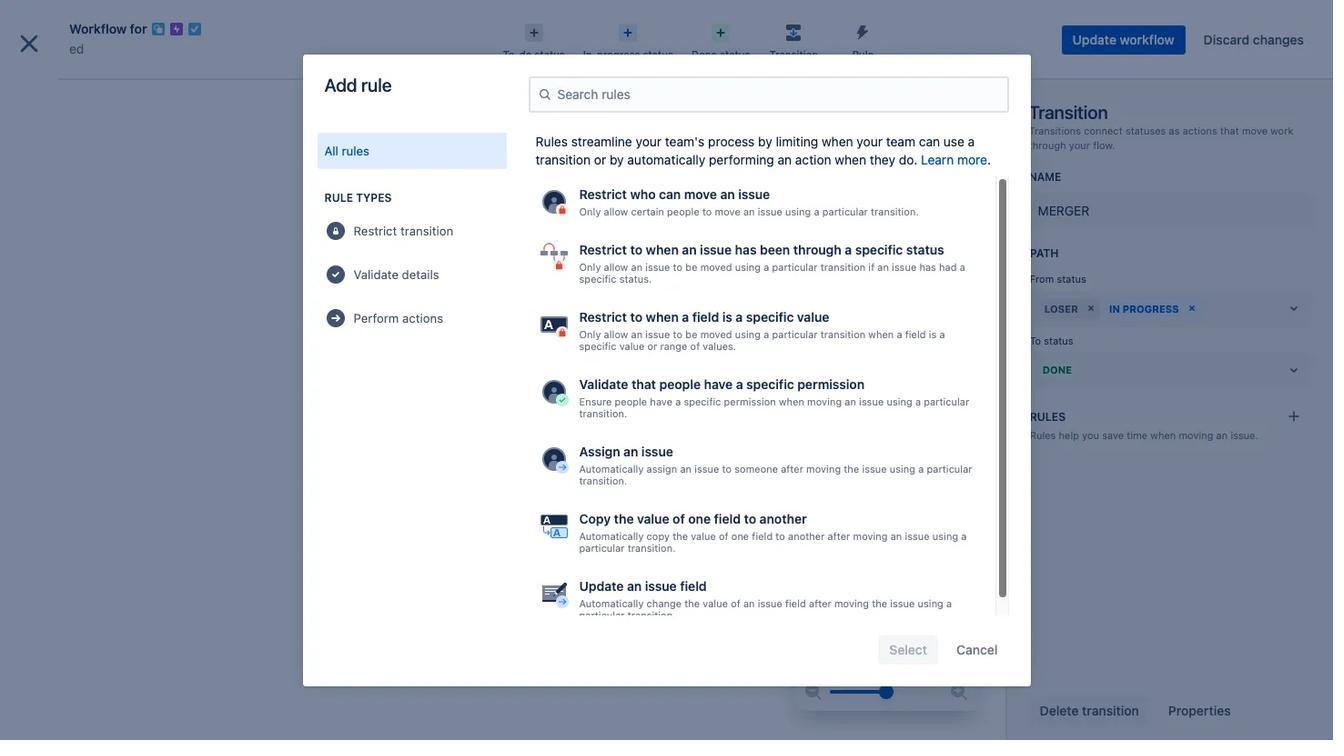 Task type: locate. For each thing, give the bounding box(es) containing it.
1 vertical spatial has
[[920, 261, 936, 273]]

particular inside validate that people have a specific permission ensure people have a specific permission when moving an issue using a particular transition.
[[924, 396, 969, 408]]

of right 'range'
[[690, 340, 700, 352]]

a inside assign an issue automatically assign an issue to someone after moving the issue using a particular transition.
[[918, 463, 924, 475]]

validate up perform
[[354, 268, 399, 282]]

transition. down they
[[871, 206, 919, 217]]

types
[[356, 191, 392, 205]]

0 vertical spatial be
[[686, 261, 698, 273]]

or down streamline
[[594, 152, 606, 167]]

1 vertical spatial can
[[659, 187, 681, 202]]

transition. inside update an issue field automatically change the value of an issue field after moving the issue using a particular transition.
[[628, 610, 676, 622]]

restrict up the status.
[[579, 242, 627, 258]]

0 horizontal spatial by
[[610, 152, 624, 167]]

2 horizontal spatial your
[[1069, 139, 1090, 151]]

group
[[7, 333, 211, 432], [7, 333, 211, 383], [7, 383, 211, 432]]

through inside restrict to when an issue has been through a specific status only allow an issue to be moved using a particular transition if an issue has had a specific status.
[[793, 242, 842, 258]]

an inside copy the value of one field to another automatically copy the value of one field to another after moving an issue using a particular transition.
[[891, 531, 902, 542]]

1 vertical spatial or
[[647, 340, 657, 352]]

0 horizontal spatial through
[[793, 242, 842, 258]]

can inside rules streamline your team's process by limiting when your team can use a transition or by automatically performing an action when they do.
[[919, 134, 940, 149]]

people down 'range'
[[659, 377, 701, 392]]

1 horizontal spatial by
[[758, 134, 772, 149]]

rule inside group
[[324, 191, 353, 205]]

2 vertical spatial automatically
[[579, 598, 644, 610]]

1 vertical spatial permission
[[724, 396, 776, 408]]

that inside transition transitions connect statuses as actions that move work through your flow.
[[1220, 125, 1239, 137]]

transition for transition transitions connect statuses as actions that move work through your flow.
[[1029, 102, 1108, 123]]

restrict for restrict to when a field is a specific value
[[579, 309, 627, 325]]

issue inside validate that people have a specific permission ensure people have a specific permission when moving an issue using a particular transition.
[[859, 396, 884, 408]]

done down to status
[[1043, 364, 1072, 376]]

primary element
[[11, 0, 987, 51]]

0 vertical spatial people
[[667, 206, 700, 217]]

rule inside popup button
[[852, 48, 874, 60]]

to down someone
[[744, 511, 756, 527]]

transition. up change
[[628, 542, 676, 554]]

2 automatically from the top
[[579, 531, 644, 542]]

allow inside restrict who can move an issue only allow certain people to move an issue using a particular transition.
[[604, 206, 628, 217]]

allow inside restrict to when an issue has been through a specific status only allow an issue to be moved using a particular transition if an issue has had a specific status.
[[604, 261, 628, 273]]

when inside transition dialog
[[1151, 429, 1176, 441]]

0 vertical spatial by
[[758, 134, 772, 149]]

2 allow from the top
[[604, 261, 628, 273]]

particular inside update an issue field automatically change the value of an issue field after moving the issue using a particular transition.
[[579, 610, 625, 622]]

2 only from the top
[[579, 261, 601, 273]]

transition. down 'assign'
[[579, 475, 627, 487]]

validate up the ensure
[[579, 377, 628, 392]]

1 vertical spatial move
[[684, 187, 717, 202]]

they
[[870, 152, 896, 167]]

done for done
[[1043, 364, 1072, 376]]

rules left streamline
[[536, 134, 568, 149]]

using inside restrict to when a field is a specific value only allow an issue to be moved using a particular transition when a field is a specific value or range of values.
[[735, 329, 761, 340]]

3 automatically from the top
[[579, 598, 644, 610]]

close workflow editor image
[[15, 29, 44, 58]]

1 horizontal spatial done
[[1043, 364, 1072, 376]]

using
[[785, 206, 811, 217], [735, 261, 761, 273], [735, 329, 761, 340], [887, 396, 913, 408], [890, 463, 916, 475], [933, 531, 958, 542], [918, 598, 944, 610]]

your inside transition transitions connect statuses as actions that move work through your flow.
[[1069, 139, 1090, 151]]

to-do status
[[503, 48, 565, 60]]

0 vertical spatial rules
[[536, 134, 568, 149]]

be inside restrict to when an issue has been through a specific status only allow an issue to be moved using a particular transition if an issue has had a specific status.
[[686, 261, 698, 273]]

1 vertical spatial one
[[731, 531, 749, 542]]

of right change
[[731, 598, 741, 610]]

done for done status
[[692, 48, 717, 60]]

0 vertical spatial allow
[[604, 206, 628, 217]]

1 vertical spatial be
[[686, 329, 698, 340]]

1 horizontal spatial validate
[[579, 377, 628, 392]]

people
[[667, 206, 700, 217], [659, 377, 701, 392], [615, 396, 647, 408]]

through down transitions at the top right
[[1029, 139, 1066, 151]]

0 vertical spatial ed
[[69, 41, 84, 56]]

status inside "in-progress status" popup button
[[643, 48, 673, 60]]

by down streamline
[[610, 152, 624, 167]]

2 vertical spatial move
[[715, 206, 741, 217]]

restrict down the "types"
[[354, 224, 397, 238]]

be
[[686, 261, 698, 273], [686, 329, 698, 340]]

rules up help
[[1030, 410, 1066, 424]]

0 vertical spatial validate
[[354, 268, 399, 282]]

update inside button
[[1073, 32, 1117, 47]]

rule right "transition" "popup button"
[[852, 48, 874, 60]]

allow inside restrict to when a field is a specific value only allow an issue to be moved using a particular transition when a field is a specific value or range of values.
[[604, 329, 628, 340]]

validate for details
[[354, 268, 399, 282]]

as
[[1169, 125, 1180, 137]]

move left the work
[[1242, 125, 1268, 137]]

transition.
[[871, 206, 919, 217], [579, 408, 627, 420], [579, 475, 627, 487], [628, 542, 676, 554], [628, 610, 676, 622]]

status up had
[[906, 242, 944, 258]]

only inside restrict to when a field is a specific value only allow an issue to be moved using a particular transition when a field is a specific value or range of values.
[[579, 329, 601, 340]]

transition. inside assign an issue automatically assign an issue to someone after moving the issue using a particular transition.
[[579, 475, 627, 487]]

open image
[[1283, 359, 1305, 381]]

rule left the "types"
[[324, 191, 353, 205]]

value right copy
[[691, 531, 716, 542]]

2 vertical spatial after
[[809, 598, 832, 610]]

assign an issue automatically assign an issue to someone after moving the issue using a particular transition.
[[579, 444, 972, 487]]

transition transitions connect statuses as actions that move work through your flow.
[[1029, 102, 1294, 151]]

0 horizontal spatial done
[[692, 48, 717, 60]]

0 horizontal spatial or
[[594, 152, 606, 167]]

transition inside "popup button"
[[770, 48, 818, 60]]

0 vertical spatial done
[[692, 48, 717, 60]]

issue inside restrict to when a field is a specific value only allow an issue to be moved using a particular transition when a field is a specific value or range of values.
[[645, 329, 670, 340]]

1 vertical spatial ed
[[55, 79, 70, 95]]

to left the values.
[[673, 329, 683, 340]]

when up 'range'
[[646, 309, 679, 325]]

the inside assign an issue automatically assign an issue to someone after moving the issue using a particular transition.
[[844, 463, 859, 475]]

0 vertical spatial only
[[579, 206, 601, 217]]

in
[[1109, 303, 1120, 315]]

process
[[708, 134, 755, 149]]

0 horizontal spatial has
[[735, 242, 757, 258]]

or inside restrict to when a field is a specific value only allow an issue to be moved using a particular transition when a field is a specific value or range of values.
[[647, 340, 657, 352]]

0 horizontal spatial validate
[[354, 268, 399, 282]]

your up they
[[857, 134, 883, 149]]

0 horizontal spatial transition
[[770, 48, 818, 60]]

loser
[[1044, 303, 1078, 315]]

done
[[692, 48, 717, 60], [1043, 364, 1072, 376]]

of down assign
[[673, 511, 685, 527]]

1 vertical spatial allow
[[604, 261, 628, 273]]

time
[[1127, 429, 1148, 441]]

an inside rules streamline your team's process by limiting when your team can use a transition or by automatically performing an action when they do.
[[778, 152, 792, 167]]

1 horizontal spatial actions
[[1183, 125, 1217, 137]]

rules inside rules streamline your team's process by limiting when your team can use a transition or by automatically performing an action when they do.
[[536, 134, 568, 149]]

1 horizontal spatial has
[[920, 261, 936, 273]]

rule button
[[829, 18, 898, 62]]

1 vertical spatial another
[[788, 531, 825, 542]]

1 horizontal spatial can
[[919, 134, 940, 149]]

moving inside transition dialog
[[1179, 429, 1214, 441]]

perform
[[354, 311, 399, 326]]

name
[[1029, 171, 1061, 184]]

your
[[636, 134, 662, 149], [857, 134, 883, 149], [1069, 139, 1090, 151]]

to-
[[503, 48, 519, 60]]

another up update an issue field automatically change the value of an issue field after moving the issue using a particular transition.
[[788, 531, 825, 542]]

one
[[688, 511, 711, 527], [731, 531, 749, 542]]

done inside to status element
[[1043, 364, 1072, 376]]

has left had
[[920, 261, 936, 273]]

a inside rules streamline your team's process by limiting when your team can use a transition or by automatically performing an action when they do.
[[968, 134, 975, 149]]

when up the status.
[[646, 242, 679, 258]]

1 horizontal spatial have
[[704, 377, 733, 392]]

zoom out image
[[802, 682, 824, 703]]

automatically inside update an issue field automatically change the value of an issue field after moving the issue using a particular transition.
[[579, 598, 644, 610]]

specific down restrict to when a field is a specific value only allow an issue to be moved using a particular transition when a field is a specific value or range of values.
[[746, 377, 794, 392]]

perform actions button
[[317, 300, 506, 337]]

restrict
[[579, 187, 627, 202], [354, 224, 397, 238], [579, 242, 627, 258], [579, 309, 627, 325]]

update an issue field automatically change the value of an issue field after moving the issue using a particular transition.
[[579, 579, 952, 622]]

has left been
[[735, 242, 757, 258]]

who
[[630, 187, 656, 202]]

1 vertical spatial moved
[[700, 329, 732, 340]]

an
[[778, 152, 792, 167], [720, 187, 735, 202], [743, 206, 755, 217], [682, 242, 697, 258], [631, 261, 643, 273], [878, 261, 889, 273], [631, 329, 643, 340], [845, 396, 856, 408], [1216, 429, 1228, 441], [624, 444, 638, 460], [680, 463, 692, 475], [891, 531, 902, 542], [627, 579, 642, 594], [743, 598, 755, 610]]

2 moved from the top
[[700, 329, 732, 340]]

1 automatically from the top
[[579, 463, 644, 475]]

ed
[[69, 41, 84, 56], [55, 79, 70, 95]]

actions down the details
[[402, 311, 443, 326]]

field
[[692, 309, 719, 325], [905, 329, 926, 340], [714, 511, 741, 527], [752, 531, 773, 542], [680, 579, 707, 594], [785, 598, 806, 610]]

rule for rule
[[852, 48, 874, 60]]

to-do status button
[[494, 18, 574, 62]]

value up copy
[[637, 511, 669, 527]]

issue
[[738, 187, 770, 202], [758, 206, 782, 217], [700, 242, 732, 258], [645, 261, 670, 273], [892, 261, 917, 273], [645, 329, 670, 340], [859, 396, 884, 408], [642, 444, 673, 460], [695, 463, 719, 475], [862, 463, 887, 475], [905, 531, 930, 542], [645, 579, 677, 594], [758, 598, 783, 610], [890, 598, 915, 610]]

move down "automatically"
[[684, 187, 717, 202]]

of
[[690, 340, 700, 352], [673, 511, 685, 527], [719, 531, 729, 542], [731, 598, 741, 610]]

be left the values.
[[686, 329, 698, 340]]

1 vertical spatial is
[[929, 329, 937, 340]]

update workflow button
[[1062, 25, 1186, 55]]

1 vertical spatial only
[[579, 261, 601, 273]]

ed down workflow
[[69, 41, 84, 56]]

1 horizontal spatial is
[[929, 329, 937, 340]]

1 horizontal spatial update
[[1073, 32, 1117, 47]]

another
[[760, 511, 807, 527], [788, 531, 825, 542]]

automatically
[[627, 152, 706, 167]]

transition for transition
[[770, 48, 818, 60]]

2 vertical spatial rules
[[1030, 429, 1056, 441]]

your left the flow.
[[1069, 139, 1090, 151]]

0 horizontal spatial actions
[[402, 311, 443, 326]]

1 moved from the top
[[700, 261, 732, 273]]

jira software image
[[47, 14, 170, 36], [47, 14, 170, 36]]

add
[[324, 75, 357, 96]]

of inside restrict to when a field is a specific value only allow an issue to be moved using a particular transition when a field is a specific value or range of values.
[[690, 340, 700, 352]]

update inside update an issue field automatically change the value of an issue field after moving the issue using a particular transition.
[[579, 579, 624, 594]]

restrict down the status.
[[579, 309, 627, 325]]

automatically left change
[[579, 598, 644, 610]]

1 vertical spatial validate
[[579, 377, 628, 392]]

a
[[968, 134, 975, 149], [814, 206, 820, 217], [845, 242, 852, 258], [764, 261, 769, 273], [960, 261, 965, 273], [682, 309, 689, 325], [736, 309, 743, 325], [764, 329, 769, 340], [897, 329, 902, 340], [940, 329, 945, 340], [736, 377, 743, 392], [675, 396, 681, 408], [915, 396, 921, 408], [918, 463, 924, 475], [961, 531, 967, 542], [946, 598, 952, 610]]

move down performing
[[715, 206, 741, 217]]

banner
[[0, 0, 1333, 51]]

in-progress status
[[583, 48, 673, 60]]

or left 'range'
[[647, 340, 657, 352]]

value
[[797, 309, 830, 325], [619, 340, 645, 352], [637, 511, 669, 527], [691, 531, 716, 542], [703, 598, 728, 610]]

status right "do"
[[535, 48, 565, 60]]

using inside copy the value of one field to another automatically copy the value of one field to another after moving an issue using a particular transition.
[[933, 531, 958, 542]]

1 vertical spatial through
[[793, 242, 842, 258]]

value down restrict to when an issue has been through a specific status only allow an issue to be moved using a particular transition if an issue has had a specific status.
[[797, 309, 830, 325]]

after inside copy the value of one field to another automatically copy the value of one field to another after moving an issue using a particular transition.
[[828, 531, 850, 542]]

people right certain
[[667, 206, 700, 217]]

status inside 'done status' popup button
[[720, 48, 750, 60]]

1 vertical spatial done
[[1043, 364, 1072, 376]]

0 horizontal spatial is
[[722, 309, 733, 325]]

to status
[[1030, 335, 1074, 347]]

0 vertical spatial or
[[594, 152, 606, 167]]

that inside validate that people have a specific permission ensure people have a specific permission when moving an issue using a particular transition.
[[632, 377, 656, 392]]

only left the status.
[[579, 261, 601, 273]]

1 vertical spatial have
[[650, 396, 672, 408]]

0 horizontal spatial rule
[[324, 191, 353, 205]]

3 only from the top
[[579, 329, 601, 340]]

Search rules text field
[[552, 78, 1000, 111]]

particular inside assign an issue automatically assign an issue to someone after moving the issue using a particular transition.
[[927, 463, 972, 475]]

automatically down 'copy'
[[579, 531, 644, 542]]

clear image
[[1185, 301, 1199, 316]]

0 vertical spatial update
[[1073, 32, 1117, 47]]

1 vertical spatial by
[[610, 152, 624, 167]]

to up update an issue field automatically change the value of an issue field after moving the issue using a particular transition.
[[776, 531, 785, 542]]

through right been
[[793, 242, 842, 258]]

from status element
[[1030, 290, 1312, 327]]

a inside copy the value of one field to another automatically copy the value of one field to another after moving an issue using a particular transition.
[[961, 531, 967, 542]]

1 vertical spatial transition
[[1029, 102, 1108, 123]]

1 horizontal spatial one
[[731, 531, 749, 542]]

restrict inside restrict who can move an issue only allow certain people to move an issue using a particular transition.
[[579, 187, 627, 202]]

transition inside transition transitions connect statuses as actions that move work through your flow.
[[1029, 102, 1108, 123]]

only
[[579, 206, 601, 217], [579, 261, 601, 273], [579, 329, 601, 340]]

status
[[535, 48, 565, 60], [643, 48, 673, 60], [720, 48, 750, 60], [906, 242, 944, 258], [1057, 273, 1086, 285], [1044, 335, 1074, 347]]

add rule
[[324, 75, 392, 96]]

when inside validate that people have a specific permission ensure people have a specific permission when moving an issue using a particular transition.
[[779, 396, 804, 408]]

transition. up 'assign'
[[579, 408, 627, 420]]

select a rule element
[[528, 177, 995, 632]]

actions right as
[[1183, 125, 1217, 137]]

validate details button
[[317, 257, 506, 293]]

done right the in-progress status
[[692, 48, 717, 60]]

2 vertical spatial only
[[579, 329, 601, 340]]

restrict transition button
[[317, 213, 506, 249]]

when up assign an issue automatically assign an issue to someone after moving the issue using a particular transition.
[[779, 396, 804, 408]]

0 vertical spatial move
[[1242, 125, 1268, 137]]

status inside to-do status "popup button"
[[535, 48, 565, 60]]

0 vertical spatial actions
[[1183, 125, 1217, 137]]

using inside validate that people have a specific permission ensure people have a specific permission when moving an issue using a particular transition.
[[887, 396, 913, 408]]

specific down the values.
[[684, 396, 721, 408]]

transition. inside validate that people have a specific permission ensure people have a specific permission when moving an issue using a particular transition.
[[579, 408, 627, 420]]

someone
[[735, 463, 778, 475]]

help
[[1059, 429, 1079, 441]]

0 vertical spatial automatically
[[579, 463, 644, 475]]

rules for streamline
[[536, 134, 568, 149]]

0 vertical spatial transition
[[770, 48, 818, 60]]

update down 'copy'
[[579, 579, 624, 594]]

1 vertical spatial rules
[[1030, 410, 1066, 424]]

value right change
[[703, 598, 728, 610]]

done inside popup button
[[692, 48, 717, 60]]

0 horizontal spatial have
[[650, 396, 672, 408]]

update for update workflow
[[1073, 32, 1117, 47]]

learn more link
[[921, 152, 987, 167]]

an inside restrict to when a field is a specific value only allow an issue to be moved using a particular transition when a field is a specific value or range of values.
[[631, 329, 643, 340]]

1 vertical spatial after
[[828, 531, 850, 542]]

1 only from the top
[[579, 206, 601, 217]]

0 vertical spatial can
[[919, 134, 940, 149]]

moved down restrict who can move an issue only allow certain people to move an issue using a particular transition.
[[700, 261, 732, 273]]

2 be from the top
[[686, 329, 698, 340]]

can
[[919, 134, 940, 149], [659, 187, 681, 202]]

0 vertical spatial rule
[[852, 48, 874, 60]]

validate inside validate details button
[[354, 268, 399, 282]]

validate inside validate that people have a specific permission ensure people have a specific permission when moving an issue using a particular transition.
[[579, 377, 628, 392]]

using inside update an issue field automatically change the value of an issue field after moving the issue using a particular transition.
[[918, 598, 944, 610]]

limiting
[[776, 134, 818, 149]]

to right certain
[[702, 206, 712, 217]]

value inside update an issue field automatically change the value of an issue field after moving the issue using a particular transition.
[[703, 598, 728, 610]]

1 horizontal spatial that
[[1220, 125, 1239, 137]]

1 vertical spatial rule
[[324, 191, 353, 205]]

be right the status.
[[686, 261, 698, 273]]

0 horizontal spatial can
[[659, 187, 681, 202]]

status right from
[[1057, 273, 1086, 285]]

transition dialog
[[0, 0, 1333, 741]]

restrict inside button
[[354, 224, 397, 238]]

to
[[702, 206, 712, 217], [630, 242, 643, 258], [673, 261, 683, 273], [630, 309, 643, 325], [673, 329, 683, 340], [722, 463, 732, 475], [744, 511, 756, 527], [776, 531, 785, 542]]

permission down restrict to when a field is a specific value only allow an issue to be moved using a particular transition when a field is a specific value or range of values.
[[797, 377, 865, 392]]

open image
[[1283, 298, 1305, 320]]

specific down restrict to when an issue has been through a specific status only allow an issue to be moved using a particular transition if an issue has had a specific status.
[[746, 309, 794, 325]]

have down 'range'
[[650, 396, 672, 408]]

ed down the "ed" link
[[55, 79, 70, 95]]

by up performing
[[758, 134, 772, 149]]

transition
[[770, 48, 818, 60], [1029, 102, 1108, 123]]

0 vertical spatial moved
[[700, 261, 732, 273]]

done status button
[[683, 18, 759, 62]]

3 allow from the top
[[604, 329, 628, 340]]

can inside restrict who can move an issue only allow certain people to move an issue using a particular transition.
[[659, 187, 681, 202]]

the
[[844, 463, 859, 475], [614, 511, 634, 527], [673, 531, 688, 542], [685, 598, 700, 610], [872, 598, 887, 610]]

1 horizontal spatial your
[[857, 134, 883, 149]]

do
[[519, 48, 532, 60]]

0 vertical spatial that
[[1220, 125, 1239, 137]]

transition up 'search rules' text box on the top of the page
[[770, 48, 818, 60]]

to right the status.
[[673, 261, 683, 273]]

status right progress
[[643, 48, 673, 60]]

0 horizontal spatial permission
[[724, 396, 776, 408]]

when inside restrict to when an issue has been through a specific status only allow an issue to be moved using a particular transition if an issue has had a specific status.
[[646, 242, 679, 258]]

to
[[1030, 335, 1041, 347]]

actions
[[1183, 125, 1217, 137], [402, 311, 443, 326]]

1 vertical spatial update
[[579, 579, 624, 594]]

in-
[[583, 48, 597, 60]]

when
[[822, 134, 853, 149], [835, 152, 866, 167], [646, 242, 679, 258], [646, 309, 679, 325], [868, 329, 894, 340], [779, 396, 804, 408], [1151, 429, 1176, 441]]

restrict inside restrict to when an issue has been through a specific status only allow an issue to be moved using a particular transition if an issue has had a specific status.
[[579, 242, 627, 258]]

actions inside transition transitions connect statuses as actions that move work through your flow.
[[1183, 125, 1217, 137]]

0 horizontal spatial one
[[688, 511, 711, 527]]

transition up transitions at the top right
[[1029, 102, 1108, 123]]

permission down the values.
[[724, 396, 776, 408]]

be inside restrict to when a field is a specific value only allow an issue to be moved using a particular transition when a field is a specific value or range of values.
[[686, 329, 698, 340]]

have
[[704, 377, 733, 392], [650, 396, 672, 408]]

only up the ensure
[[579, 329, 601, 340]]

people right the ensure
[[615, 396, 647, 408]]

1 horizontal spatial transition
[[1029, 102, 1108, 123]]

your up "automatically"
[[636, 134, 662, 149]]

1 horizontal spatial or
[[647, 340, 657, 352]]

2 vertical spatial allow
[[604, 329, 628, 340]]

restrict left who
[[579, 187, 627, 202]]

moved right 'range'
[[700, 329, 732, 340]]

or
[[594, 152, 606, 167], [647, 340, 657, 352]]

1 be from the top
[[686, 261, 698, 273]]

0 vertical spatial one
[[688, 511, 711, 527]]

0 horizontal spatial update
[[579, 579, 624, 594]]

restrict inside restrict to when a field is a specific value only allow an issue to be moved using a particular transition when a field is a specific value or range of values.
[[579, 309, 627, 325]]

rules left help
[[1030, 429, 1056, 441]]

1 allow from the top
[[604, 206, 628, 217]]

can right who
[[659, 187, 681, 202]]

to inside restrict who can move an issue only allow certain people to move an issue using a particular transition.
[[702, 206, 712, 217]]

1 horizontal spatial through
[[1029, 139, 1066, 151]]

to left someone
[[722, 463, 732, 475]]

or inside rules streamline your team's process by limiting when your team can use a transition or by automatically performing an action when they do.
[[594, 152, 606, 167]]

update left workflow on the top of page
[[1073, 32, 1117, 47]]

specific left the status.
[[579, 273, 617, 285]]

0 horizontal spatial that
[[632, 377, 656, 392]]

automatically down 'assign'
[[579, 463, 644, 475]]

automatically inside assign an issue automatically assign an issue to someone after moving the issue using a particular transition.
[[579, 463, 644, 475]]

1 vertical spatial that
[[632, 377, 656, 392]]

moving inside assign an issue automatically assign an issue to someone after moving the issue using a particular transition.
[[806, 463, 841, 475]]

that
[[1220, 125, 1239, 137], [632, 377, 656, 392]]

0 vertical spatial permission
[[797, 377, 865, 392]]

move
[[1242, 125, 1268, 137], [684, 187, 717, 202], [715, 206, 741, 217]]

moving
[[807, 396, 842, 408], [1179, 429, 1214, 441], [806, 463, 841, 475], [853, 531, 888, 542], [834, 598, 869, 610]]

when right time
[[1151, 429, 1176, 441]]

restrict for restrict to when an issue has been through a specific status
[[579, 242, 627, 258]]

only left certain
[[579, 206, 601, 217]]

1 horizontal spatial rule
[[852, 48, 874, 60]]

is
[[722, 309, 733, 325], [929, 329, 937, 340]]

particular inside restrict who can move an issue only allow certain people to move an issue using a particular transition.
[[822, 206, 868, 217]]

copy
[[579, 511, 611, 527]]

another down assign an issue automatically assign an issue to someone after moving the issue using a particular transition.
[[760, 511, 807, 527]]

allow
[[604, 206, 628, 217], [604, 261, 628, 273], [604, 329, 628, 340]]

0 vertical spatial after
[[781, 463, 804, 475]]

1 vertical spatial automatically
[[579, 531, 644, 542]]

rule
[[852, 48, 874, 60], [324, 191, 353, 205]]

have down the values.
[[704, 377, 733, 392]]

to up the status.
[[630, 242, 643, 258]]

can up learn
[[919, 134, 940, 149]]

0 vertical spatial through
[[1029, 139, 1066, 151]]

1 vertical spatial actions
[[402, 311, 443, 326]]

status up 'search rules' text box on the top of the page
[[720, 48, 750, 60]]

transition. down copy
[[628, 610, 676, 622]]



Task type: vqa. For each thing, say whether or not it's contained in the screenshot.
range
yes



Task type: describe. For each thing, give the bounding box(es) containing it.
assign
[[647, 463, 677, 475]]

2 vertical spatial people
[[615, 396, 647, 408]]

0 vertical spatial another
[[760, 511, 807, 527]]

transition inside the rule types group
[[400, 224, 453, 238]]

zoom in image
[[948, 682, 970, 703]]

moving inside update an issue field automatically change the value of an issue field after moving the issue using a particular transition.
[[834, 598, 869, 610]]

1 vertical spatial people
[[659, 377, 701, 392]]

specific up if
[[855, 242, 903, 258]]

1 horizontal spatial permission
[[797, 377, 865, 392]]

when up action
[[822, 134, 853, 149]]

specific up the ensure
[[579, 340, 617, 352]]

work
[[1271, 125, 1294, 137]]

delete
[[1040, 703, 1079, 719]]

all rules button
[[317, 133, 506, 169]]

restrict for restrict who can move an issue
[[579, 187, 627, 202]]

rule for rule types
[[324, 191, 353, 205]]

statuses
[[1126, 125, 1166, 137]]

through inside transition transitions connect statuses as actions that move work through your flow.
[[1029, 139, 1066, 151]]

clear image
[[1084, 301, 1098, 316]]

rule types group
[[317, 177, 506, 344]]

performing
[[709, 152, 774, 167]]

using inside restrict who can move an issue only allow certain people to move an issue using a particular transition.
[[785, 206, 811, 217]]

save
[[1102, 429, 1124, 441]]

particular inside copy the value of one field to another automatically copy the value of one field to another after moving an issue using a particular transition.
[[579, 542, 625, 554]]

move inside transition transitions connect statuses as actions that move work through your flow.
[[1242, 125, 1268, 137]]

details
[[402, 268, 439, 282]]

status inside restrict to when an issue has been through a specific status only allow an issue to be moved using a particular transition if an issue has had a specific status.
[[906, 242, 944, 258]]

restrict transition
[[354, 224, 453, 238]]

using inside restrict to when an issue has been through a specific status only allow an issue to be moved using a particular transition if an issue has had a specific status.
[[735, 261, 761, 273]]

rules help you save time when moving an issue.
[[1030, 429, 1258, 441]]

people inside restrict who can move an issue only allow certain people to move an issue using a particular transition.
[[667, 206, 700, 217]]

particular inside restrict to when an issue has been through a specific status only allow an issue to be moved using a particular transition if an issue has had a specific status.
[[772, 261, 818, 273]]

workflow
[[1120, 32, 1175, 47]]

delete transition
[[1040, 703, 1139, 719]]

workflow
[[69, 21, 127, 36]]

progress
[[1123, 303, 1179, 315]]

progress
[[597, 48, 640, 60]]

flow.
[[1093, 139, 1115, 151]]

transition. inside copy the value of one field to another automatically copy the value of one field to another after moving an issue using a particular transition.
[[628, 542, 676, 554]]

0 horizontal spatial your
[[636, 134, 662, 149]]

assign
[[579, 444, 620, 460]]

from status
[[1030, 273, 1086, 285]]

you
[[1082, 429, 1099, 441]]

a inside restrict who can move an issue only allow certain people to move an issue using a particular transition.
[[814, 206, 820, 217]]

range
[[660, 340, 687, 352]]

issue.
[[1231, 429, 1258, 441]]

only inside restrict to when an issue has been through a specific status only allow an issue to be moved using a particular transition if an issue has had a specific status.
[[579, 261, 601, 273]]

all
[[324, 144, 338, 158]]

Zoom level range field
[[830, 674, 942, 711]]

transitions
[[1029, 125, 1081, 137]]

only inside restrict who can move an issue only allow certain people to move an issue using a particular transition.
[[579, 206, 601, 217]]

use
[[944, 134, 965, 149]]

copy the value of one field to another automatically copy the value of one field to another after moving an issue using a particular transition.
[[579, 511, 967, 554]]

you're in the workflow viewfinder, use the arrow keys to move it element
[[795, 565, 977, 674]]

workflow for
[[69, 21, 147, 36]]

rule types
[[324, 191, 392, 205]]

filter rules group
[[317, 133, 506, 344]]

perform actions
[[354, 311, 443, 326]]

add rule image
[[1286, 409, 1301, 424]]

change
[[647, 598, 682, 610]]

validate details
[[354, 268, 439, 282]]

learn
[[921, 152, 954, 167]]

transition inside rules streamline your team's process by limiting when your team can use a transition or by automatically performing an action when they do.
[[536, 152, 591, 167]]

restrict who can move an issue only allow certain people to move an issue using a particular transition.
[[579, 187, 919, 217]]

for
[[130, 21, 147, 36]]

when down if
[[868, 329, 894, 340]]

of inside update an issue field automatically change the value of an issue field after moving the issue using a particular transition.
[[731, 598, 741, 610]]

moving inside copy the value of one field to another automatically copy the value of one field to another after moving an issue using a particular transition.
[[853, 531, 888, 542]]

learn more .
[[921, 152, 991, 167]]

using inside assign an issue automatically assign an issue to someone after moving the issue using a particular transition.
[[890, 463, 916, 475]]

properties
[[1168, 703, 1231, 719]]

transition inside dialog
[[1082, 703, 1139, 719]]

more
[[957, 152, 987, 167]]

properties button
[[1157, 697, 1242, 726]]

values.
[[703, 340, 736, 352]]

transition inside restrict to when an issue has been through a specific status only allow an issue to be moved using a particular transition if an issue has had a specific status.
[[821, 261, 866, 273]]

all rules
[[324, 144, 369, 158]]

particular inside restrict to when a field is a specific value only allow an issue to be moved using a particular transition when a field is a specific value or range of values.
[[772, 329, 818, 340]]

after inside assign an issue automatically assign an issue to someone after moving the issue using a particular transition.
[[781, 463, 804, 475]]

team's
[[665, 134, 705, 149]]

rule
[[361, 75, 392, 96]]

cancel
[[957, 643, 998, 658]]

if
[[868, 261, 875, 273]]

moved inside restrict to when an issue has been through a specific status only allow an issue to be moved using a particular transition if an issue has had a specific status.
[[700, 261, 732, 273]]

been
[[760, 242, 790, 258]]

rules for help
[[1030, 429, 1056, 441]]

transition inside restrict to when a field is a specific value only allow an issue to be moved using a particular transition when a field is a specific value or range of values.
[[821, 329, 866, 340]]

do.
[[899, 152, 918, 167]]

when left they
[[835, 152, 866, 167]]

moving inside validate that people have a specific permission ensure people have a specific permission when moving an issue using a particular transition.
[[807, 396, 842, 408]]

to status element
[[1030, 352, 1312, 388]]

action
[[795, 152, 831, 167]]

transition button
[[759, 18, 829, 62]]

in-progress status button
[[574, 18, 683, 62]]

certain
[[631, 206, 664, 217]]

connect
[[1084, 125, 1123, 137]]

value left 'range'
[[619, 340, 645, 352]]

ed link
[[69, 38, 84, 60]]

Search field
[[987, 10, 1169, 40]]

.
[[987, 152, 991, 167]]

cancel button
[[946, 636, 1009, 665]]

validate that people have a specific permission ensure people have a specific permission when moving an issue using a particular transition.
[[579, 377, 969, 420]]

discard
[[1204, 32, 1250, 47]]

issue inside copy the value of one field to another automatically copy the value of one field to another after moving an issue using a particular transition.
[[905, 531, 930, 542]]

from
[[1030, 273, 1054, 285]]

a inside update an issue field automatically change the value of an issue field after moving the issue using a particular transition.
[[946, 598, 952, 610]]

to inside assign an issue automatically assign an issue to someone after moving the issue using a particular transition.
[[722, 463, 732, 475]]

status.
[[619, 273, 652, 285]]

rules streamline your team's process by limiting when your team can use a transition or by automatically performing an action when they do.
[[536, 134, 975, 167]]

update for update an issue field automatically change the value of an issue field after moving the issue using a particular transition.
[[579, 579, 624, 594]]

validate for that
[[579, 377, 628, 392]]

moved inside restrict to when a field is a specific value only allow an issue to be moved using a particular transition when a field is a specific value or range of values.
[[700, 329, 732, 340]]

delete transition button
[[1029, 697, 1150, 726]]

0 vertical spatial has
[[735, 242, 757, 258]]

transition. inside restrict who can move an issue only allow certain people to move an issue using a particular transition.
[[871, 206, 919, 217]]

to down the status.
[[630, 309, 643, 325]]

team
[[886, 134, 916, 149]]

of right copy
[[719, 531, 729, 542]]

0 vertical spatial is
[[722, 309, 733, 325]]

actions inside button
[[402, 311, 443, 326]]

merger
[[1038, 203, 1090, 219]]

after inside update an issue field automatically change the value of an issue field after moving the issue using a particular transition.
[[809, 598, 832, 610]]

add rule dialog
[[303, 55, 1031, 687]]

had
[[939, 261, 957, 273]]

discard changes
[[1204, 32, 1304, 47]]

automatically inside copy the value of one field to another automatically copy the value of one field to another after moving an issue using a particular transition.
[[579, 531, 644, 542]]

restrict to when a field is a specific value only allow an issue to be moved using a particular transition when a field is a specific value or range of values.
[[579, 309, 945, 352]]

rules
[[342, 144, 369, 158]]

discard changes button
[[1193, 25, 1315, 55]]

an inside validate that people have a specific permission ensure people have a specific permission when moving an issue using a particular transition.
[[845, 396, 856, 408]]

restrict to when an issue has been through a specific status only allow an issue to be moved using a particular transition if an issue has had a specific status.
[[579, 242, 965, 285]]

path
[[1030, 247, 1059, 261]]

changes
[[1253, 32, 1304, 47]]

ensure
[[579, 396, 612, 408]]

streamline
[[571, 134, 632, 149]]

update workflow
[[1073, 32, 1175, 47]]

done status
[[692, 48, 750, 60]]

status right "to"
[[1044, 335, 1074, 347]]

an inside dialog
[[1216, 429, 1228, 441]]

0 vertical spatial have
[[704, 377, 733, 392]]

ed inside transition dialog
[[69, 41, 84, 56]]



